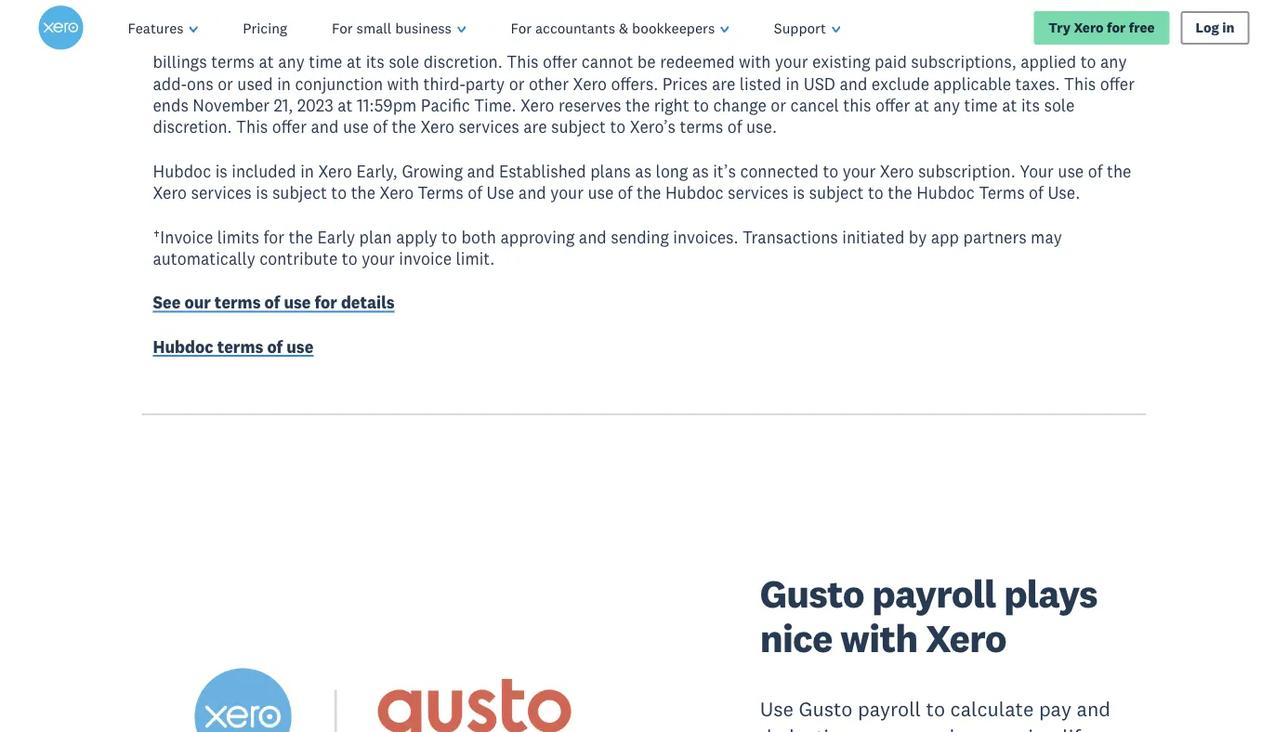 Task type: describe. For each thing, give the bounding box(es) containing it.
xero up †invoice
[[153, 183, 187, 203]]

11:59pm
[[357, 95, 417, 115]]

listed
[[740, 73, 782, 94]]

1 horizontal spatial its
[[930, 30, 949, 50]]

at down "exclude"
[[914, 95, 929, 115]]

plan
[[359, 227, 392, 247]]

payroll inside the use gusto payroll to calculate pay and deductions, pay employees, simplif
[[858, 696, 921, 722]]

it's
[[713, 161, 736, 181]]

for accountants & bookkeepers
[[511, 19, 715, 37]]

to up initiated
[[868, 183, 884, 203]]

other
[[529, 73, 569, 94]]

xero down the pacific
[[420, 117, 454, 137]]

third-
[[423, 73, 465, 94]]

this
[[843, 95, 871, 115]]

is left included
[[215, 161, 227, 181]]

your down the established at top left
[[550, 183, 584, 203]]

payroll inside gusto payroll plays nice with xero
[[872, 569, 996, 618]]

at down taxes. at top right
[[1002, 95, 1017, 115]]

support button
[[752, 0, 863, 56]]

employees,
[[910, 725, 1014, 732]]

redeemed
[[660, 51, 735, 72]]

subscriptions.
[[153, 30, 258, 50]]

0 horizontal spatial services
[[191, 183, 252, 203]]

use down plans
[[588, 183, 614, 203]]

only
[[728, 8, 760, 28]]

edition
[[1039, 8, 1091, 28]]

for for for small business
[[332, 19, 353, 37]]

use inside the use gusto payroll to calculate pay and deductions, pay employees, simplif
[[760, 696, 794, 722]]

your
[[1020, 161, 1054, 181]]

automatically
[[153, 248, 255, 269]]

apply
[[396, 227, 437, 247]]

of up both at top left
[[468, 183, 482, 203]]

november
[[193, 95, 270, 115]]

in left usd
[[786, 73, 799, 94]]

support
[[774, 19, 826, 37]]

at down conjunction
[[338, 95, 353, 115]]

see
[[153, 292, 181, 313]]

0 horizontal spatial current
[[385, 8, 440, 28]]

with inside gusto payroll plays nice with xero
[[840, 614, 918, 663]]

xero down early,
[[380, 183, 414, 203]]

log in
[[1196, 19, 1235, 36]]

for left free in the top of the page
[[1107, 19, 1126, 36]]

limit.
[[456, 248, 495, 269]]

the down offers.
[[625, 95, 650, 115]]

be
[[637, 51, 656, 72]]

the down 11:59pm
[[392, 117, 416, 137]]

for left accountants
[[513, 8, 534, 28]]

1 vertical spatial time
[[964, 95, 998, 115]]

for small business
[[332, 19, 452, 37]]

of down your
[[1029, 183, 1044, 203]]

cannot
[[581, 51, 633, 72]]

xero and gusto brands image
[[142, 597, 631, 732]]

1 horizontal spatial or
[[509, 73, 525, 94]]

xero down cannot
[[573, 73, 607, 94]]

pacific
[[421, 95, 470, 115]]

conjunction
[[295, 73, 383, 94]]

at down "months,"
[[347, 51, 362, 72]]

in inside hubdoc is included in xero early, growing and established plans as long as it's connected to your xero subscription. your use of the xero services is subject to the xero terms of use and your use of the hubdoc services is subject to the hubdoc terms of use.
[[300, 161, 314, 181]]

invoices.
[[673, 227, 738, 247]]

accountants
[[535, 19, 615, 37]]

the down available
[[785, 30, 809, 50]]

approving
[[500, 227, 575, 247]]

in inside "log in" link
[[1222, 19, 1235, 36]]

established
[[499, 161, 586, 181]]

price,
[[980, 30, 1023, 50]]

your inside this offer (50% off xero's then-current list price for 3 consecutive months) is only available for new us-based business edition subscriptions. after 3 months, xero's then-current list price will apply. xero reserves the right to change its list price, charges and billings terms at any time at its sole discretion. this offer cannot be redeemed with your existing paid subscriptions, applied to any add-ons or used in conjunction with third-party or other xero offers. prices are listed in usd and exclude applicable taxes. this offer ends november 21, 2023 at 11:59pm pacific time. xero reserves the right to change or cancel this offer at any time at its sole discretion. this offer and use of the xero services are subject to xero's terms of use.
[[775, 51, 808, 72]]

†invoice
[[153, 227, 213, 247]]

xero down other
[[520, 95, 554, 115]]

of inside see our terms of use for details link
[[264, 292, 280, 313]]

log in link
[[1181, 11, 1250, 45]]

pricing
[[243, 19, 287, 37]]

this down applied
[[1064, 73, 1096, 94]]

charges
[[1027, 30, 1085, 50]]

try
[[1049, 19, 1071, 36]]

to down early
[[342, 248, 358, 269]]

use down see our terms of use for details link
[[286, 336, 314, 357]]

billings
[[153, 51, 207, 72]]

of right your
[[1088, 161, 1103, 181]]

2 horizontal spatial list
[[953, 30, 976, 50]]

1 horizontal spatial right
[[813, 30, 849, 50]]

0 vertical spatial xero's
[[295, 8, 341, 28]]

after
[[262, 30, 300, 50]]

2023
[[297, 95, 333, 115]]

1 horizontal spatial list
[[531, 30, 555, 50]]

offer down the 21,
[[272, 117, 307, 137]]

subject inside this offer (50% off xero's then-current list price for 3 consecutive months) is only available for new us-based business edition subscriptions. after 3 months, xero's then-current list price will apply. xero reserves the right to change its list price, charges and billings terms at any time at its sole discretion. this offer cannot be redeemed with your existing paid subscriptions, applied to any add-ons or used in conjunction with third-party or other xero offers. prices are listed in usd and exclude applicable taxes. this offer ends november 21, 2023 at 11:59pm pacific time. xero reserves the right to change or cancel this offer at any time at its sole discretion. this offer and use of the xero services are subject to xero's terms of use.
[[551, 117, 606, 137]]

0 horizontal spatial list
[[444, 8, 467, 28]]

xero homepage image
[[39, 6, 83, 50]]

is down included
[[256, 183, 268, 203]]

0 horizontal spatial are
[[523, 117, 547, 137]]

&
[[619, 19, 628, 37]]

offer down try xero for free link on the right top of page
[[1100, 73, 1135, 94]]

for left the new
[[835, 8, 856, 28]]

for small business button
[[310, 0, 488, 56]]

exclude
[[872, 73, 929, 94]]

contribute
[[260, 248, 338, 269]]

limits
[[217, 227, 259, 247]]

1 vertical spatial sole
[[1044, 95, 1075, 115]]

this up subscriptions.
[[153, 8, 185, 28]]

the down early,
[[351, 183, 376, 203]]

offer up other
[[543, 51, 577, 72]]

taxes.
[[1015, 73, 1060, 94]]

off
[[271, 8, 291, 28]]

included
[[232, 161, 296, 181]]

and inside the use gusto payroll to calculate pay and deductions, pay employees, simplif
[[1077, 696, 1111, 722]]

is down connected
[[793, 183, 805, 203]]

connected
[[740, 161, 819, 181]]

xero up by
[[880, 161, 914, 181]]

terms up 'used'
[[211, 51, 255, 72]]

0 horizontal spatial change
[[713, 95, 767, 115]]

in up the 21,
[[277, 73, 291, 94]]

business inside this offer (50% off xero's then-current list price for 3 consecutive months) is only available for new us-based business edition subscriptions. after 3 months, xero's then-current list price will apply. xero reserves the right to change its list price, charges and billings terms at any time at its sole discretion. this offer cannot be redeemed with your existing paid subscriptions, applied to any add-ons or used in conjunction with third-party or other xero offers. prices are listed in usd and exclude applicable taxes. this offer ends november 21, 2023 at 11:59pm pacific time. xero reserves the right to change or cancel this offer at any time at its sole discretion. this offer and use of the xero services are subject to xero's terms of use.
[[969, 8, 1035, 28]]

hubdoc down our
[[153, 336, 213, 357]]

subscriptions,
[[911, 51, 1016, 72]]

to right connected
[[823, 161, 839, 181]]

subscription.
[[918, 161, 1016, 181]]

1 vertical spatial then-
[[433, 30, 473, 50]]

details
[[341, 292, 395, 313]]

ends
[[153, 95, 189, 115]]

this offer (50% off xero's then-current list price for 3 consecutive months) is only available for new us-based business edition subscriptions. after 3 months, xero's then-current list price will apply. xero reserves the right to change its list price, charges and billings terms at any time at its sole discretion. this offer cannot be redeemed with your existing paid subscriptions, applied to any add-ons or used in conjunction with third-party or other xero offers. prices are listed in usd and exclude applicable taxes. this offer ends november 21, 2023 at 11:59pm pacific time. xero reserves the right to change or cancel this offer at any time at its sole discretion. this offer and use of the xero services are subject to xero's terms of use.
[[153, 8, 1135, 137]]

try xero for free
[[1049, 19, 1155, 36]]

1 terms from the left
[[418, 183, 464, 203]]

see our terms of use for details
[[153, 292, 395, 313]]

0 horizontal spatial any
[[278, 51, 305, 72]]

use.
[[746, 117, 777, 137]]

time.
[[474, 95, 516, 115]]

(50%
[[228, 8, 267, 28]]

2 horizontal spatial services
[[728, 183, 789, 203]]

for for for accountants & bookkeepers
[[511, 19, 532, 37]]

1 vertical spatial 3
[[304, 30, 313, 50]]

to down try xero for free link on the right top of page
[[1081, 51, 1096, 72]]

1 horizontal spatial current
[[473, 30, 527, 50]]

prices
[[662, 73, 708, 94]]

your inside "†invoice limits for the early plan apply to both approving and sending invoices. transactions initiated by app partners may automatically contribute to your invoice limit."
[[362, 248, 395, 269]]

of down 11:59pm
[[373, 117, 388, 137]]

to up early
[[331, 183, 347, 203]]

usd
[[804, 73, 835, 94]]

of inside hubdoc terms of use link
[[267, 336, 283, 357]]

hubdoc terms of use
[[153, 336, 314, 357]]

1 as from the left
[[635, 161, 652, 181]]

existing
[[812, 51, 870, 72]]

offer up subscriptions.
[[189, 8, 223, 28]]

plays
[[1004, 569, 1098, 618]]

at up 'used'
[[259, 51, 274, 72]]

used
[[237, 73, 273, 94]]

applicable
[[934, 73, 1011, 94]]

months,
[[317, 30, 379, 50]]

1 vertical spatial right
[[654, 95, 689, 115]]

hubdoc down subscription.
[[917, 183, 975, 203]]

the right your
[[1107, 161, 1131, 181]]

by
[[909, 227, 927, 247]]

use gusto payroll to calculate pay and deductions, pay employees, simplif
[[760, 696, 1111, 732]]



Task type: locate. For each thing, give the bounding box(es) containing it.
free
[[1129, 19, 1155, 36]]

1 horizontal spatial any
[[933, 95, 960, 115]]

right up existing
[[813, 30, 849, 50]]

initiated
[[842, 227, 905, 247]]

2 terms from the left
[[979, 183, 1025, 203]]

change down us-
[[873, 30, 926, 50]]

2 vertical spatial xero's
[[630, 117, 676, 137]]

1 horizontal spatial terms
[[979, 183, 1025, 203]]

1 vertical spatial gusto
[[799, 696, 853, 722]]

1 horizontal spatial xero's
[[383, 30, 428, 50]]

current up party
[[473, 30, 527, 50]]

reserves
[[718, 30, 780, 50], [559, 95, 621, 115]]

1 horizontal spatial services
[[459, 117, 519, 137]]

us-
[[894, 8, 921, 28]]

list up other
[[531, 30, 555, 50]]

as left long
[[635, 161, 652, 181]]

use inside hubdoc is included in xero early, growing and established plans as long as it's connected to your xero subscription. your use of the xero services is subject to the xero terms of use and your use of the hubdoc services is subject to the hubdoc terms of use.
[[487, 183, 514, 203]]

terms right our
[[215, 292, 261, 313]]

or up 'time.' at left top
[[509, 73, 525, 94]]

0 vertical spatial right
[[813, 30, 849, 50]]

growing
[[402, 161, 463, 181]]

early,
[[356, 161, 398, 181]]

0 vertical spatial current
[[385, 8, 440, 28]]

is inside this offer (50% off xero's then-current list price for 3 consecutive months) is only available for new us-based business edition subscriptions. after 3 months, xero's then-current list price will apply. xero reserves the right to change its list price, charges and billings terms at any time at its sole discretion. this offer cannot be redeemed with your existing paid subscriptions, applied to any add-ons or used in conjunction with third-party or other xero offers. prices are listed in usd and exclude applicable taxes. this offer ends november 21, 2023 at 11:59pm pacific time. xero reserves the right to change or cancel this offer at any time at its sole discretion. this offer and use of the xero services are subject to xero's terms of use.
[[711, 8, 724, 28]]

your down support
[[775, 51, 808, 72]]

xero inside gusto payroll plays nice with xero
[[926, 614, 1006, 663]]

0 horizontal spatial use
[[487, 183, 514, 203]]

services down 'time.' at left top
[[459, 117, 519, 137]]

applied
[[1021, 51, 1076, 72]]

for
[[332, 19, 353, 37], [511, 19, 532, 37]]

then- up third-
[[433, 30, 473, 50]]

terms down growing on the top left
[[418, 183, 464, 203]]

ons
[[187, 73, 213, 94]]

business inside "dropdown button"
[[395, 19, 452, 37]]

and inside "†invoice limits for the early plan apply to both approving and sending invoices. transactions initiated by app partners may automatically contribute to your invoice limit."
[[579, 227, 607, 247]]

0 vertical spatial discretion.
[[424, 51, 503, 72]]

use
[[343, 117, 369, 137], [1058, 161, 1084, 181], [588, 183, 614, 203], [284, 292, 311, 313], [286, 336, 314, 357]]

0 horizontal spatial then-
[[345, 8, 385, 28]]

terms
[[211, 51, 255, 72], [680, 117, 723, 137], [215, 292, 261, 313], [217, 336, 263, 357]]

0 vertical spatial payroll
[[872, 569, 996, 618]]

or up november
[[218, 73, 233, 94]]

for inside "†invoice limits for the early plan apply to both approving and sending invoices. transactions initiated by app partners may automatically contribute to your invoice limit."
[[263, 227, 284, 247]]

for left details on the left
[[315, 292, 337, 313]]

2 horizontal spatial subject
[[809, 183, 864, 203]]

early
[[317, 227, 355, 247]]

with right nice
[[840, 614, 918, 663]]

use.
[[1048, 183, 1080, 203]]

features button
[[106, 0, 221, 56]]

xero
[[1074, 19, 1104, 36], [680, 30, 714, 50], [573, 73, 607, 94], [520, 95, 554, 115], [420, 117, 454, 137], [318, 161, 352, 181], [880, 161, 914, 181], [153, 183, 187, 203], [380, 183, 414, 203], [926, 614, 1006, 663]]

months)
[[644, 8, 707, 28]]

apply.
[[631, 30, 675, 50]]

for accountants & bookkeepers button
[[488, 0, 752, 56]]

terms down see our terms of use for details link
[[217, 336, 263, 357]]

for left small
[[332, 19, 353, 37]]

1 horizontal spatial are
[[712, 73, 735, 94]]

use down the contribute
[[284, 292, 311, 313]]

1 horizontal spatial for
[[511, 19, 532, 37]]

the
[[785, 30, 809, 50], [625, 95, 650, 115], [392, 117, 416, 137], [1107, 161, 1131, 181], [351, 183, 376, 203], [637, 183, 661, 203], [888, 183, 912, 203], [289, 227, 313, 247]]

0 horizontal spatial time
[[309, 51, 342, 72]]

available
[[764, 8, 831, 28]]

for inside dropdown button
[[511, 19, 532, 37]]

its
[[930, 30, 949, 50], [366, 51, 384, 72], [1021, 95, 1040, 115]]

1 vertical spatial its
[[366, 51, 384, 72]]

are up the established at top left
[[523, 117, 547, 137]]

price down consecutive
[[559, 30, 596, 50]]

0 horizontal spatial business
[[395, 19, 452, 37]]

1 horizontal spatial subject
[[551, 117, 606, 137]]

2 horizontal spatial or
[[771, 95, 786, 115]]

1 horizontal spatial with
[[739, 51, 771, 72]]

the inside "†invoice limits for the early plan apply to both approving and sending invoices. transactions initiated by app partners may automatically contribute to your invoice limit."
[[289, 227, 313, 247]]

0 vertical spatial then-
[[345, 8, 385, 28]]

0 horizontal spatial for
[[332, 19, 353, 37]]

0 horizontal spatial or
[[218, 73, 233, 94]]

0 vertical spatial with
[[739, 51, 771, 72]]

offer
[[189, 8, 223, 28], [543, 51, 577, 72], [1100, 73, 1135, 94], [875, 95, 910, 115], [272, 117, 307, 137]]

then- up "months,"
[[345, 8, 385, 28]]

1 for from the left
[[332, 19, 353, 37]]

1 horizontal spatial time
[[964, 95, 998, 115]]

plans
[[590, 161, 631, 181]]

list
[[444, 8, 467, 28], [531, 30, 555, 50], [953, 30, 976, 50]]

gusto
[[760, 569, 864, 618], [799, 696, 853, 722]]

deductions,
[[760, 725, 867, 732]]

1 vertical spatial payroll
[[858, 696, 921, 722]]

invoice
[[399, 248, 452, 269]]

to inside the use gusto payroll to calculate pay and deductions, pay employees, simplif
[[926, 696, 945, 722]]

pricing link
[[221, 0, 310, 56]]

your down plan
[[362, 248, 395, 269]]

long
[[656, 161, 688, 181]]

as left it's
[[692, 161, 709, 181]]

0 vertical spatial price
[[471, 8, 509, 28]]

†invoice limits for the early plan apply to both approving and sending invoices. transactions initiated by app partners may automatically contribute to your invoice limit.
[[153, 227, 1062, 269]]

0 horizontal spatial subject
[[272, 183, 327, 203]]

1 horizontal spatial use
[[760, 696, 794, 722]]

to up employees,
[[926, 696, 945, 722]]

for up the contribute
[[263, 227, 284, 247]]

for inside "dropdown button"
[[332, 19, 353, 37]]

1 horizontal spatial 3
[[538, 8, 547, 28]]

hubdoc down long
[[665, 183, 724, 203]]

use up use.
[[1058, 161, 1084, 181]]

subject up initiated
[[809, 183, 864, 203]]

calculate
[[950, 696, 1034, 722]]

gusto inside gusto payroll plays nice with xero
[[760, 569, 864, 618]]

1 vertical spatial xero's
[[383, 30, 428, 50]]

nice
[[760, 614, 832, 663]]

2 horizontal spatial xero's
[[630, 117, 676, 137]]

of down plans
[[618, 183, 632, 203]]

xero left early,
[[318, 161, 352, 181]]

1 horizontal spatial reserves
[[718, 30, 780, 50]]

3 left consecutive
[[538, 8, 547, 28]]

services down connected
[[728, 183, 789, 203]]

sole down for small business at the left top of page
[[389, 51, 419, 72]]

based
[[921, 8, 965, 28]]

0 vertical spatial gusto
[[760, 569, 864, 618]]

0 vertical spatial are
[[712, 73, 735, 94]]

1 horizontal spatial sole
[[1044, 95, 1075, 115]]

subject down included
[[272, 183, 327, 203]]

in
[[1222, 19, 1235, 36], [277, 73, 291, 94], [786, 73, 799, 94], [300, 161, 314, 181]]

3 right 'after'
[[304, 30, 313, 50]]

party
[[465, 73, 505, 94]]

payroll
[[872, 569, 996, 618], [858, 696, 921, 722]]

for left accountants
[[511, 19, 532, 37]]

2 horizontal spatial its
[[1021, 95, 1040, 115]]

0 horizontal spatial sole
[[389, 51, 419, 72]]

offers.
[[611, 73, 658, 94]]

terms down prices
[[680, 117, 723, 137]]

sole down taxes. at top right
[[1044, 95, 1075, 115]]

of down see our terms of use for details link
[[267, 336, 283, 357]]

0 horizontal spatial with
[[387, 73, 419, 94]]

xero up redeemed
[[680, 30, 714, 50]]

to up plans
[[610, 117, 626, 137]]

see our terms of use for details link
[[153, 292, 395, 317]]

offer down "exclude"
[[875, 95, 910, 115]]

0 horizontal spatial xero's
[[295, 8, 341, 28]]

the up by
[[888, 183, 912, 203]]

1 horizontal spatial price
[[559, 30, 596, 50]]

new
[[860, 8, 890, 28]]

to down the new
[[853, 30, 868, 50]]

use
[[487, 183, 514, 203], [760, 696, 794, 722]]

0 horizontal spatial right
[[654, 95, 689, 115]]

to down prices
[[693, 95, 709, 115]]

bookkeepers
[[632, 19, 715, 37]]

2 for from the left
[[511, 19, 532, 37]]

0 vertical spatial 3
[[538, 8, 547, 28]]

1 vertical spatial reserves
[[559, 95, 621, 115]]

any down 'after'
[[278, 51, 305, 72]]

0 horizontal spatial reserves
[[559, 95, 621, 115]]

in right included
[[300, 161, 314, 181]]

gusto inside the use gusto payroll to calculate pay and deductions, pay employees, simplif
[[799, 696, 853, 722]]

right
[[813, 30, 849, 50], [654, 95, 689, 115]]

0 vertical spatial reserves
[[718, 30, 780, 50]]

2 horizontal spatial with
[[840, 614, 918, 663]]

of left use.
[[727, 117, 742, 137]]

try xero for free link
[[1034, 11, 1170, 45]]

this down november
[[236, 117, 268, 137]]

gusto payroll plays nice with xero
[[760, 569, 1098, 663]]

1 horizontal spatial change
[[873, 30, 926, 50]]

use inside this offer (50% off xero's then-current list price for 3 consecutive months) is only available for new us-based business edition subscriptions. after 3 months, xero's then-current list price will apply. xero reserves the right to change its list price, charges and billings terms at any time at its sole discretion. this offer cannot be redeemed with your existing paid subscriptions, applied to any add-ons or used in conjunction with third-party or other xero offers. prices are listed in usd and exclude applicable taxes. this offer ends november 21, 2023 at 11:59pm pacific time. xero reserves the right to change or cancel this offer at any time at its sole discretion. this offer and use of the xero services are subject to xero's terms of use.
[[343, 117, 369, 137]]

add-
[[153, 73, 187, 94]]

1 horizontal spatial pay
[[1039, 696, 1072, 722]]

1 horizontal spatial business
[[969, 8, 1035, 28]]

discretion. down ends
[[153, 117, 232, 137]]

price up party
[[471, 8, 509, 28]]

2 vertical spatial with
[[840, 614, 918, 663]]

2 horizontal spatial any
[[1100, 51, 1127, 72]]

partners
[[963, 227, 1027, 247]]

2 vertical spatial its
[[1021, 95, 1040, 115]]

to left both at top left
[[442, 227, 457, 247]]

services
[[459, 117, 519, 137], [191, 183, 252, 203], [728, 183, 789, 203]]

for
[[513, 8, 534, 28], [835, 8, 856, 28], [1107, 19, 1126, 36], [263, 227, 284, 247], [315, 292, 337, 313]]

pricing plan details and offer terms element
[[129, 0, 1160, 415]]

its down based
[[930, 30, 949, 50]]

business
[[969, 8, 1035, 28], [395, 19, 452, 37]]

0 vertical spatial pay
[[1039, 696, 1072, 722]]

business right small
[[395, 19, 452, 37]]

1 vertical spatial current
[[473, 30, 527, 50]]

0 horizontal spatial price
[[471, 8, 509, 28]]

reserves down only
[[718, 30, 780, 50]]

xero's right off
[[295, 8, 341, 28]]

features
[[128, 19, 184, 37]]

0 horizontal spatial pay
[[872, 725, 905, 732]]

0 horizontal spatial 3
[[304, 30, 313, 50]]

1 horizontal spatial then-
[[433, 30, 473, 50]]

sole
[[389, 51, 419, 72], [1044, 95, 1075, 115]]

1 vertical spatial change
[[713, 95, 767, 115]]

right down prices
[[654, 95, 689, 115]]

services inside this offer (50% off xero's then-current list price for 3 consecutive months) is only available for new us-based business edition subscriptions. after 3 months, xero's then-current list price will apply. xero reserves the right to change its list price, charges and billings terms at any time at its sole discretion. this offer cannot be redeemed with your existing paid subscriptions, applied to any add-ons or used in conjunction with third-party or other xero offers. prices are listed in usd and exclude applicable taxes. this offer ends november 21, 2023 at 11:59pm pacific time. xero reserves the right to change or cancel this offer at any time at its sole discretion. this offer and use of the xero services are subject to xero's terms of use.
[[459, 117, 519, 137]]

1 vertical spatial price
[[559, 30, 596, 50]]

your
[[775, 51, 808, 72], [843, 161, 876, 181], [550, 183, 584, 203], [362, 248, 395, 269]]

current up third-
[[385, 8, 440, 28]]

1 vertical spatial discretion.
[[153, 117, 232, 137]]

both
[[461, 227, 496, 247]]

use up deductions,
[[760, 696, 794, 722]]

0 vertical spatial change
[[873, 30, 926, 50]]

1 vertical spatial use
[[760, 696, 794, 722]]

then-
[[345, 8, 385, 28], [433, 30, 473, 50]]

0 horizontal spatial terms
[[418, 183, 464, 203]]

time
[[309, 51, 342, 72], [964, 95, 998, 115]]

with up 11:59pm
[[387, 73, 419, 94]]

0 vertical spatial use
[[487, 183, 514, 203]]

1 horizontal spatial as
[[692, 161, 709, 181]]

0 horizontal spatial discretion.
[[153, 117, 232, 137]]

this up other
[[507, 51, 539, 72]]

0 horizontal spatial as
[[635, 161, 652, 181]]

time up conjunction
[[309, 51, 342, 72]]

any down try xero for free link on the right top of page
[[1100, 51, 1127, 72]]

0 vertical spatial sole
[[389, 51, 419, 72]]

small
[[356, 19, 392, 37]]

log
[[1196, 19, 1219, 36]]

2 as from the left
[[692, 161, 709, 181]]

the down long
[[637, 183, 661, 203]]

consecutive
[[551, 8, 640, 28]]

pay right calculate
[[1039, 696, 1072, 722]]

is
[[711, 8, 724, 28], [215, 161, 227, 181], [256, 183, 268, 203], [793, 183, 805, 203]]

reserves down other
[[559, 95, 621, 115]]

hubdoc terms of use link
[[153, 336, 314, 361]]

xero right try
[[1074, 19, 1104, 36]]

at
[[259, 51, 274, 72], [347, 51, 362, 72], [338, 95, 353, 115], [914, 95, 929, 115], [1002, 95, 1017, 115]]

subject down other
[[551, 117, 606, 137]]

in right log
[[1222, 19, 1235, 36]]

0 vertical spatial time
[[309, 51, 342, 72]]

1 vertical spatial with
[[387, 73, 419, 94]]

1 horizontal spatial discretion.
[[424, 51, 503, 72]]

1 vertical spatial pay
[[872, 725, 905, 732]]

discretion. up third-
[[424, 51, 503, 72]]

0 horizontal spatial its
[[366, 51, 384, 72]]

hubdoc is included in xero early, growing and established plans as long as it's connected to your xero subscription. your use of the xero services is subject to the xero terms of use and your use of the hubdoc services is subject to the hubdoc terms of use.
[[153, 161, 1131, 203]]

business up price,
[[969, 8, 1035, 28]]

hubdoc up †invoice
[[153, 161, 211, 181]]

0 vertical spatial its
[[930, 30, 949, 50]]

may
[[1031, 227, 1062, 247]]

transactions
[[743, 227, 838, 247]]

your down this
[[843, 161, 876, 181]]

services up limits
[[191, 183, 252, 203]]

1 vertical spatial are
[[523, 117, 547, 137]]

are down redeemed
[[712, 73, 735, 94]]

is left only
[[711, 8, 724, 28]]

app
[[931, 227, 959, 247]]

use down the established at top left
[[487, 183, 514, 203]]

paid
[[875, 51, 907, 72]]

its down taxes. at top right
[[1021, 95, 1040, 115]]

will
[[601, 30, 627, 50]]



Task type: vqa. For each thing, say whether or not it's contained in the screenshot.
2nd 13 from the bottom
no



